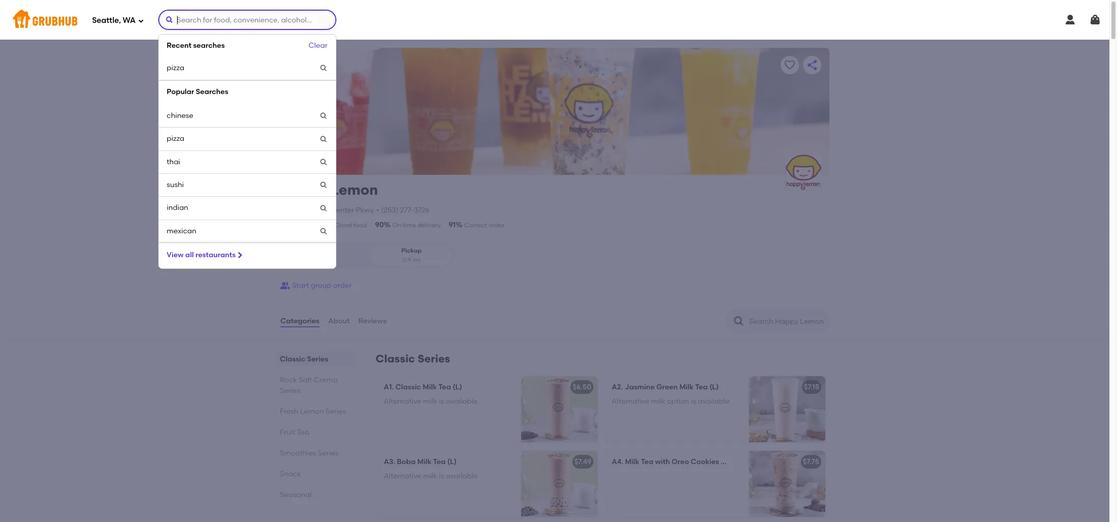 Task type: vqa. For each thing, say whether or not it's contained in the screenshot.
$7.75
yes



Task type: describe. For each thing, give the bounding box(es) containing it.
series inside tab
[[307, 355, 328, 364]]

fruit
[[280, 429, 295, 437]]

food
[[353, 222, 367, 229]]

alternative for classic
[[384, 398, 422, 406]]

pkwy
[[356, 206, 374, 215]]

restaurants
[[196, 251, 236, 260]]

pickup 0.9 mi
[[401, 248, 422, 264]]

a1.
[[384, 383, 394, 392]]

categories
[[281, 317, 320, 326]]

milk right a4.
[[625, 458, 640, 467]]

series up a1. classic milk tea (l)
[[418, 353, 450, 366]]

on
[[393, 222, 401, 229]]

oreo
[[672, 458, 689, 467]]

smoothies
[[280, 450, 316, 458]]

a4. milk tea with oreo cookies and puff cream (l)
[[612, 458, 787, 467]]

about
[[328, 317, 350, 326]]

green
[[657, 383, 678, 392]]

searches
[[196, 87, 228, 96]]

share icon image
[[806, 59, 819, 71]]

fresh lemon series tab
[[280, 407, 351, 418]]

happy lemon
[[280, 181, 378, 199]]

indian
[[167, 204, 188, 212]]

popular
[[167, 87, 194, 96]]

good
[[335, 222, 352, 229]]

cream
[[752, 458, 776, 467]]

0 vertical spatial order
[[489, 222, 505, 229]]

a4.
[[612, 458, 624, 467]]

series up snack 'tab' at the left of page
[[318, 450, 339, 458]]

classic up the a1.
[[376, 353, 415, 366]]

classic series tab
[[280, 354, 351, 365]]

Search Happy Lemon search field
[[748, 317, 826, 327]]

crema
[[314, 376, 338, 385]]

start group order
[[292, 281, 352, 290]]

fresh lemon series
[[280, 408, 346, 416]]

90
[[375, 221, 384, 230]]

$7.15
[[804, 383, 820, 392]]

17105
[[293, 206, 310, 215]]

(294)
[[296, 221, 313, 230]]

recent
[[167, 41, 191, 50]]

a1. classic milk tea (l) image
[[521, 377, 598, 443]]

a1. classic milk tea (l)
[[384, 383, 462, 392]]

and
[[721, 458, 735, 467]]

mi
[[413, 256, 421, 264]]

categories button
[[280, 303, 320, 340]]

with
[[655, 458, 670, 467]]

save this restaurant button
[[781, 56, 799, 74]]

a4. milk tea with oreo cookies and puff cream (l) image
[[749, 452, 826, 518]]

correct order
[[464, 222, 505, 229]]

seasonal tab
[[280, 490, 351, 501]]

smoothies series tab
[[280, 449, 351, 459]]

milk for classic
[[423, 398, 437, 406]]

fruit tea
[[280, 429, 309, 437]]

good food
[[335, 222, 367, 229]]

4
[[290, 221, 294, 230]]

correct
[[464, 222, 487, 229]]

(253)
[[381, 206, 399, 215]]

milk for jasmine
[[651, 398, 666, 406]]

seattle, wa
[[92, 16, 136, 25]]

277-
[[400, 206, 414, 215]]

view
[[167, 251, 184, 260]]

reviews button
[[358, 303, 387, 340]]

1 list box from the left
[[0, 34, 1118, 523]]

available. for $7.49
[[446, 473, 480, 481]]

search icon image
[[733, 316, 745, 328]]

classic inside tab
[[280, 355, 306, 364]]

save this restaurant image
[[784, 59, 796, 71]]

boba
[[397, 458, 416, 467]]

snack tab
[[280, 469, 351, 480]]

17105 southcenter pkwy • (253) 277-3726
[[293, 206, 430, 215]]

is for $7.49
[[439, 473, 444, 481]]

searches
[[193, 41, 225, 50]]

mexican
[[167, 227, 196, 236]]

jasmine
[[625, 383, 655, 392]]

rock
[[280, 376, 297, 385]]

people icon image
[[280, 281, 290, 291]]

delivery
[[418, 222, 441, 229]]

is right the option at the bottom right
[[691, 398, 696, 406]]

milk for boba
[[423, 473, 437, 481]]



Task type: locate. For each thing, give the bounding box(es) containing it.
southcenter
[[312, 206, 354, 215]]

(253) 277-3726 button
[[381, 206, 430, 216]]

a3.
[[384, 458, 395, 467]]

2 91 from the left
[[449, 221, 456, 230]]

reviews
[[358, 317, 387, 326]]

order right the group
[[333, 281, 352, 290]]

0 horizontal spatial lemon
[[300, 408, 324, 416]]

pizza down recent
[[167, 64, 184, 72]]

rock salt crema series tab
[[280, 375, 351, 397]]

happy lemon logo image
[[786, 155, 822, 190]]

list box inside main navigation navigation
[[158, 34, 336, 269]]

order inside button
[[333, 281, 352, 290]]

lemon up fruit tea tab
[[300, 408, 324, 416]]

chinese
[[167, 112, 193, 120]]

milk down a2. jasmine green milk tea (l)
[[651, 398, 666, 406]]

order
[[489, 222, 505, 229], [333, 281, 352, 290]]

classic up rock
[[280, 355, 306, 364]]

about button
[[328, 303, 350, 340]]

a2. jasmine green milk tea (l)
[[612, 383, 719, 392]]

series
[[418, 353, 450, 366], [307, 355, 328, 364], [280, 387, 301, 396], [326, 408, 346, 416], [318, 450, 339, 458]]

$7.49
[[575, 458, 592, 467]]

available. down a1. classic milk tea (l)
[[446, 398, 480, 406]]

fruit tea tab
[[280, 428, 351, 438]]

alternative
[[384, 398, 422, 406], [612, 398, 650, 406], [384, 473, 422, 481]]

is for $6.50
[[439, 398, 444, 406]]

start
[[292, 281, 309, 290]]

series up crema
[[307, 355, 328, 364]]

0 vertical spatial pizza
[[167, 64, 184, 72]]

main navigation navigation
[[0, 0, 1118, 523]]

91
[[320, 221, 327, 230], [449, 221, 456, 230]]

is
[[439, 398, 444, 406], [691, 398, 696, 406], [439, 473, 444, 481]]

milk down a1. classic milk tea (l)
[[423, 398, 437, 406]]

•
[[376, 206, 379, 215]]

option group containing pickup
[[280, 243, 455, 269]]

seattle,
[[92, 16, 121, 25]]

available. for $6.50
[[446, 398, 480, 406]]

smoothies series
[[280, 450, 339, 458]]

rock salt crema series
[[280, 376, 338, 396]]

sushi
[[167, 181, 184, 189]]

pizza up thai
[[167, 135, 184, 143]]

option
[[667, 398, 690, 406]]

alternative milk is available. down a1. classic milk tea (l)
[[384, 398, 480, 406]]

alternative for jasmine
[[612, 398, 650, 406]]

91 for good food
[[320, 221, 327, 230]]

view all restaurants
[[167, 251, 236, 260]]

2 pizza from the top
[[167, 135, 184, 143]]

popular searches
[[167, 87, 228, 96]]

snack
[[280, 470, 301, 479]]

happy
[[280, 181, 327, 199]]

classic
[[376, 353, 415, 366], [280, 355, 306, 364], [396, 383, 421, 392]]

is down a1. classic milk tea (l)
[[439, 398, 444, 406]]

$7.75
[[803, 458, 820, 467]]

delivery
[[311, 252, 335, 259]]

0 horizontal spatial 91
[[320, 221, 327, 230]]

all
[[185, 251, 194, 260]]

0 horizontal spatial classic series
[[280, 355, 328, 364]]

available. down a3. boba milk tea (l)
[[446, 473, 480, 481]]

tea
[[439, 383, 451, 392], [695, 383, 708, 392], [297, 429, 309, 437], [433, 458, 446, 467], [641, 458, 654, 467]]

series down rock
[[280, 387, 301, 396]]

milk down a3. boba milk tea (l)
[[423, 473, 437, 481]]

lemon inside tab
[[300, 408, 324, 416]]

a2.
[[612, 383, 623, 392]]

svg image
[[1065, 14, 1077, 26], [320, 64, 328, 73], [320, 135, 328, 143], [320, 158, 328, 166], [320, 181, 328, 190], [320, 204, 328, 213], [320, 227, 328, 236]]

classic series up a1. classic milk tea (l)
[[376, 353, 450, 366]]

1 pizza from the top
[[167, 64, 184, 72]]

seasonal
[[280, 491, 312, 500]]

order right correct
[[489, 222, 505, 229]]

1 91 from the left
[[320, 221, 327, 230]]

1 horizontal spatial 91
[[449, 221, 456, 230]]

series up fruit tea tab
[[326, 408, 346, 416]]

time
[[403, 222, 416, 229]]

lemon for fresh
[[300, 408, 324, 416]]

cookies
[[691, 458, 719, 467]]

classic series up salt
[[280, 355, 328, 364]]

lemon for happy
[[331, 181, 378, 199]]

milk right the a1.
[[423, 383, 437, 392]]

lemon up the 17105 southcenter pkwy • (253) 277-3726
[[331, 181, 378, 199]]

pizza
[[167, 64, 184, 72], [167, 135, 184, 143]]

available. right the option at the bottom right
[[698, 398, 732, 406]]

3726
[[414, 206, 430, 215]]

alternative milk is available. for classic
[[384, 398, 480, 406]]

$6.50
[[573, 383, 592, 392]]

start group order button
[[280, 277, 352, 295]]

Search for food, convenience, alcohol... search field
[[158, 10, 336, 30]]

91 right the delivery
[[449, 221, 456, 230]]

2 list box from the left
[[158, 34, 336, 269]]

option group
[[280, 243, 455, 269]]

1 vertical spatial pizza
[[167, 135, 184, 143]]

classic right the a1.
[[396, 383, 421, 392]]

91 for correct order
[[449, 221, 456, 230]]

a3. boba milk tea (l)
[[384, 458, 457, 467]]

wa
[[123, 16, 136, 25]]

1 vertical spatial order
[[333, 281, 352, 290]]

svg image
[[1090, 14, 1102, 26], [165, 16, 173, 24], [138, 18, 144, 24], [320, 112, 328, 120], [236, 251, 244, 260]]

0.9
[[403, 256, 411, 264]]

clear
[[309, 41, 328, 50]]

2 alternative milk is available. from the top
[[384, 473, 480, 481]]

is down a3. boba milk tea (l)
[[439, 473, 444, 481]]

salt
[[299, 376, 312, 385]]

series inside rock salt crema series
[[280, 387, 301, 396]]

alternative down the a1.
[[384, 398, 422, 406]]

pickup
[[401, 248, 422, 255]]

list box
[[0, 34, 1118, 523], [158, 34, 336, 269]]

group
[[311, 281, 332, 290]]

91 down 17105 southcenter pkwy button
[[320, 221, 327, 230]]

1 horizontal spatial lemon
[[331, 181, 378, 199]]

classic series inside tab
[[280, 355, 328, 364]]

alternative milk is available.
[[384, 398, 480, 406], [384, 473, 480, 481]]

1 vertical spatial lemon
[[300, 408, 324, 416]]

on time delivery
[[393, 222, 441, 229]]

puff
[[737, 458, 751, 467]]

star icon image
[[280, 221, 290, 231]]

alternative down boba
[[384, 473, 422, 481]]

tea inside tab
[[297, 429, 309, 437]]

lemon
[[331, 181, 378, 199], [300, 408, 324, 416]]

1 horizontal spatial classic series
[[376, 353, 450, 366]]

1 vertical spatial alternative milk is available.
[[384, 473, 480, 481]]

thai
[[167, 158, 180, 166]]

milk up the option at the bottom right
[[680, 383, 694, 392]]

0 vertical spatial lemon
[[331, 181, 378, 199]]

alternative milk is available. for boba
[[384, 473, 480, 481]]

1 alternative milk is available. from the top
[[384, 398, 480, 406]]

fresh
[[280, 408, 298, 416]]

0 vertical spatial alternative milk is available.
[[384, 398, 480, 406]]

1 horizontal spatial order
[[489, 222, 505, 229]]

alternative milk is available. down a3. boba milk tea (l)
[[384, 473, 480, 481]]

0 horizontal spatial order
[[333, 281, 352, 290]]

available.
[[446, 398, 480, 406], [698, 398, 732, 406], [446, 473, 480, 481]]

recent searches
[[167, 41, 225, 50]]

alternative for boba
[[384, 473, 422, 481]]

alternative milk option is available.
[[612, 398, 732, 406]]

milk
[[423, 398, 437, 406], [651, 398, 666, 406], [423, 473, 437, 481]]

alternative down jasmine
[[612, 398, 650, 406]]

a3. boba milk tea (l) image
[[521, 452, 598, 518]]

classic series
[[376, 353, 450, 366], [280, 355, 328, 364]]

milk right boba
[[417, 458, 432, 467]]

a2. jasmine green milk tea (l) image
[[749, 377, 826, 443]]

17105 southcenter pkwy button
[[292, 205, 374, 216]]



